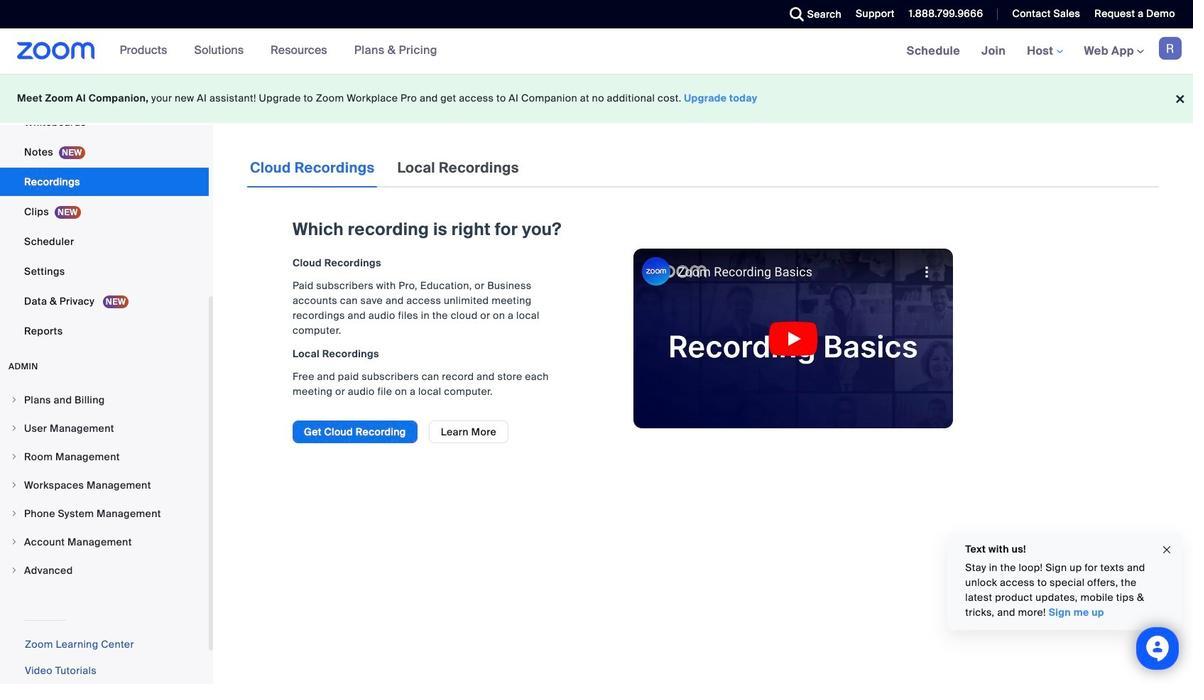 Task type: locate. For each thing, give the bounding box(es) containing it.
4 menu item from the top
[[0, 472, 209, 499]]

1 menu item from the top
[[0, 386, 209, 413]]

tab
[[247, 148, 378, 188], [395, 148, 522, 188]]

2 menu item from the top
[[0, 415, 209, 442]]

1 vertical spatial right image
[[10, 453, 18, 461]]

1 right image from the top
[[10, 396, 18, 404]]

menu item
[[0, 386, 209, 413], [0, 415, 209, 442], [0, 443, 209, 470], [0, 472, 209, 499], [0, 500, 209, 527], [0, 529, 209, 556], [0, 557, 209, 584]]

1 right image from the top
[[10, 424, 18, 433]]

footer
[[0, 74, 1194, 123]]

right image
[[10, 396, 18, 404], [10, 453, 18, 461], [10, 481, 18, 489]]

6 menu item from the top
[[0, 529, 209, 556]]

personal menu menu
[[0, 0, 209, 347]]

0 vertical spatial right image
[[10, 396, 18, 404]]

right image
[[10, 424, 18, 433], [10, 509, 18, 518], [10, 538, 18, 546], [10, 566, 18, 575]]

4 right image from the top
[[10, 566, 18, 575]]

2 tab from the left
[[395, 148, 522, 188]]

2 vertical spatial right image
[[10, 481, 18, 489]]

3 menu item from the top
[[0, 443, 209, 470]]

1 horizontal spatial tab
[[395, 148, 522, 188]]

5 menu item from the top
[[0, 500, 209, 527]]

tabs of recording tab list
[[247, 148, 522, 188]]

2 right image from the top
[[10, 509, 18, 518]]

0 horizontal spatial tab
[[247, 148, 378, 188]]

banner
[[0, 28, 1194, 75]]



Task type: vqa. For each thing, say whether or not it's contained in the screenshot.
fifth menu item from the bottom's right image
yes



Task type: describe. For each thing, give the bounding box(es) containing it.
3 right image from the top
[[10, 538, 18, 546]]

main content element
[[247, 148, 1159, 458]]

product information navigation
[[109, 28, 448, 74]]

close image
[[1162, 542, 1173, 558]]

profile picture image
[[1159, 37, 1182, 60]]

3 right image from the top
[[10, 481, 18, 489]]

meetings navigation
[[896, 28, 1194, 75]]

1 tab from the left
[[247, 148, 378, 188]]

side navigation navigation
[[0, 0, 213, 684]]

2 right image from the top
[[10, 453, 18, 461]]

admin menu menu
[[0, 386, 209, 585]]

zoom logo image
[[17, 42, 95, 60]]

7 menu item from the top
[[0, 557, 209, 584]]



